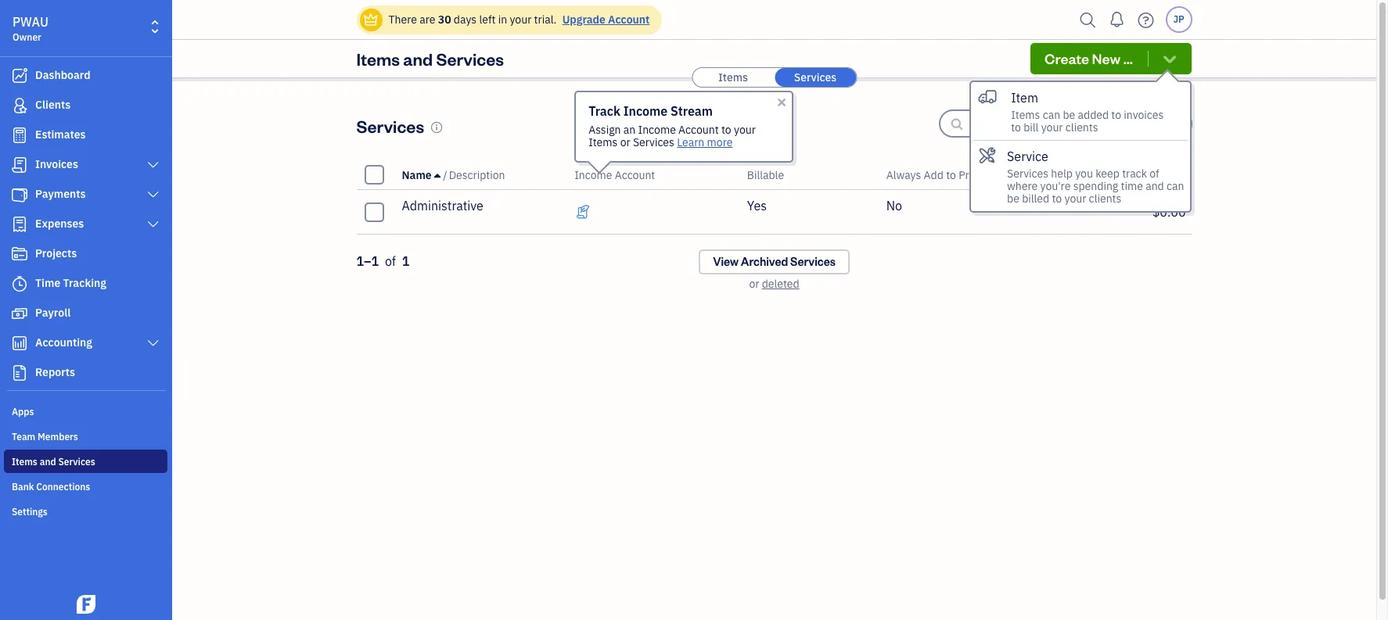 Task type: locate. For each thing, give the bounding box(es) containing it.
1 vertical spatial be
[[1008, 192, 1020, 206]]

time
[[35, 276, 60, 290]]

0 horizontal spatial items and services
[[12, 456, 95, 468]]

2 chevron large down image from the top
[[146, 218, 161, 231]]

items down team
[[12, 456, 37, 468]]

main element
[[0, 0, 211, 621]]

dashboard image
[[10, 68, 29, 84]]

1 vertical spatial items and services
[[12, 456, 95, 468]]

invoice image
[[10, 157, 29, 173]]

income account
[[575, 168, 656, 182]]

income down assign
[[575, 168, 613, 182]]

projects inside the main 'element'
[[35, 247, 77, 261]]

clients up you
[[1066, 121, 1099, 135]]

payroll link
[[4, 300, 168, 328]]

income up an
[[624, 103, 668, 119]]

bill
[[1024, 121, 1039, 135]]

0 horizontal spatial be
[[1008, 192, 1020, 206]]

1 horizontal spatial be
[[1064, 108, 1076, 122]]

0 vertical spatial items and services
[[357, 48, 504, 70]]

2 horizontal spatial and
[[1146, 179, 1165, 193]]

0 horizontal spatial and
[[40, 456, 56, 468]]

apps
[[12, 406, 34, 418]]

0 vertical spatial be
[[1064, 108, 1076, 122]]

1–1
[[357, 254, 379, 269]]

and inside service services help you keep track of where you're spending time and can be billed to your clients
[[1146, 179, 1165, 193]]

assign an income account to your items or services
[[589, 123, 756, 149]]

0 vertical spatial clients
[[1066, 121, 1099, 135]]

and down team members
[[40, 456, 56, 468]]

caretup image
[[434, 169, 441, 181]]

to inside assign an income account to your items or services
[[722, 123, 732, 137]]

added
[[1079, 108, 1109, 122]]

info image
[[431, 121, 443, 133]]

expense image
[[10, 217, 29, 233]]

or inside assign an income account to your items or services
[[621, 135, 631, 149]]

pwau owner
[[13, 14, 48, 43]]

and down are
[[403, 48, 433, 70]]

chevron large down image for expenses
[[146, 218, 161, 231]]

1 vertical spatial of
[[385, 254, 396, 269]]

0 horizontal spatial of
[[385, 254, 396, 269]]

bank connections
[[12, 482, 90, 493]]

can right bill
[[1043, 108, 1061, 122]]

account down the stream
[[679, 123, 719, 137]]

clients down keep
[[1090, 192, 1122, 206]]

items and services down are
[[357, 48, 504, 70]]

to right learn
[[722, 123, 732, 137]]

income inside assign an income account to your items or services
[[639, 123, 676, 137]]

projects
[[959, 168, 999, 182], [35, 247, 77, 261]]

payroll
[[35, 306, 71, 320]]

0 vertical spatial can
[[1043, 108, 1061, 122]]

projects down expenses
[[35, 247, 77, 261]]

your right more
[[734, 123, 756, 137]]

items inside the main 'element'
[[12, 456, 37, 468]]

be
[[1064, 108, 1076, 122], [1008, 192, 1020, 206]]

and right time
[[1146, 179, 1165, 193]]

to right billed
[[1053, 192, 1063, 206]]

1 horizontal spatial projects
[[959, 168, 999, 182]]

1 vertical spatial account
[[679, 123, 719, 137]]

settings
[[12, 507, 48, 518]]

your right bill
[[1042, 121, 1064, 135]]

1 vertical spatial and
[[1146, 179, 1165, 193]]

projects right add
[[959, 168, 999, 182]]

billed
[[1023, 192, 1050, 206]]

team
[[12, 431, 35, 443]]

0 horizontal spatial can
[[1043, 108, 1061, 122]]

pwau
[[13, 14, 48, 30]]

an
[[624, 123, 636, 137]]

items left an
[[589, 135, 618, 149]]

0 vertical spatial or
[[621, 135, 631, 149]]

deleted link
[[762, 277, 800, 291]]

1 horizontal spatial and
[[403, 48, 433, 70]]

1 horizontal spatial or
[[750, 277, 760, 291]]

1 vertical spatial income
[[639, 123, 676, 137]]

expenses
[[35, 217, 84, 231]]

2 vertical spatial chevron large down image
[[146, 337, 161, 350]]

1 horizontal spatial can
[[1167, 179, 1185, 193]]

chevrondown image
[[1161, 51, 1179, 67]]

of left 1
[[385, 254, 396, 269]]

to
[[1112, 108, 1122, 122], [1012, 121, 1022, 135], [722, 123, 732, 137], [947, 168, 957, 182], [1053, 192, 1063, 206]]

settings link
[[4, 500, 168, 524]]

services inside items and services link
[[58, 456, 95, 468]]

chevron large down image up chevron large down image
[[146, 159, 161, 171]]

left
[[479, 13, 496, 27]]

items inside assign an income account to your items or services
[[589, 135, 618, 149]]

items and services
[[357, 48, 504, 70], [12, 456, 95, 468]]

chevron large down image
[[146, 189, 161, 201]]

chevron large down image inside invoices 'link'
[[146, 159, 161, 171]]

or down archived
[[750, 277, 760, 291]]

jp button
[[1166, 6, 1193, 33]]

and
[[403, 48, 433, 70], [1146, 179, 1165, 193], [40, 456, 56, 468]]

keep
[[1096, 167, 1120, 181]]

1 chevron large down image from the top
[[146, 159, 161, 171]]

0 vertical spatial chevron large down image
[[146, 159, 161, 171]]

to inside service services help you keep track of where you're spending time and can be billed to your clients
[[1053, 192, 1063, 206]]

account down an
[[615, 168, 656, 182]]

can
[[1043, 108, 1061, 122], [1167, 179, 1185, 193]]

1 vertical spatial can
[[1167, 179, 1185, 193]]

account right upgrade on the top left of page
[[608, 13, 650, 27]]

items and services up bank connections
[[12, 456, 95, 468]]

0 horizontal spatial or
[[621, 135, 631, 149]]

chevron large down image
[[146, 159, 161, 171], [146, 218, 161, 231], [146, 337, 161, 350]]

notifications image
[[1105, 4, 1130, 35]]

to left bill
[[1012, 121, 1022, 135]]

2 vertical spatial and
[[40, 456, 56, 468]]

be left added
[[1064, 108, 1076, 122]]

reports link
[[4, 359, 168, 388]]

1 vertical spatial projects
[[35, 247, 77, 261]]

can up "$0.00"
[[1167, 179, 1185, 193]]

your down you
[[1065, 192, 1087, 206]]

of inside service services help you keep track of where you're spending time and can be billed to your clients
[[1150, 167, 1160, 181]]

items down item
[[1012, 108, 1041, 122]]

1 vertical spatial clients
[[1090, 192, 1122, 206]]

or
[[621, 135, 631, 149], [750, 277, 760, 291]]

invoices link
[[4, 151, 168, 179]]

to right add
[[947, 168, 957, 182]]

always add to projects
[[887, 168, 999, 182]]

items and services inside the main 'element'
[[12, 456, 95, 468]]

dashboard
[[35, 68, 91, 82]]

where
[[1008, 179, 1038, 193]]

bank connections link
[[4, 475, 168, 499]]

items inside item items can be added to invoices to bill your clients
[[1012, 108, 1041, 122]]

1 horizontal spatial of
[[1150, 167, 1160, 181]]

1 vertical spatial chevron large down image
[[146, 218, 161, 231]]

chevron large down image inside accounting link
[[146, 337, 161, 350]]

1–1 of 1
[[357, 254, 410, 269]]

services inside services link
[[795, 70, 837, 85]]

go to help image
[[1134, 8, 1159, 32]]

items and services link
[[4, 450, 168, 474]]

description
[[449, 168, 505, 182]]

there are 30 days left in your trial. upgrade account
[[389, 13, 650, 27]]

of right the rate
[[1150, 167, 1160, 181]]

projects link
[[4, 240, 168, 269]]

of
[[1150, 167, 1160, 181], [385, 254, 396, 269]]

services link
[[775, 68, 857, 87]]

chevron large down image down chevron large down image
[[146, 218, 161, 231]]

upgrade
[[563, 13, 606, 27]]

1 vertical spatial or
[[750, 277, 760, 291]]

team members link
[[4, 425, 168, 449]]

or up the income account
[[621, 135, 631, 149]]

project image
[[10, 247, 29, 262]]

1
[[402, 254, 410, 269]]

chevron large down image for invoices
[[146, 159, 161, 171]]

0 vertical spatial and
[[403, 48, 433, 70]]

freshbooks image
[[74, 596, 99, 615]]

invoices
[[35, 157, 78, 171]]

3 chevron large down image from the top
[[146, 337, 161, 350]]

expenses link
[[4, 211, 168, 239]]

/
[[443, 168, 448, 182], [1153, 168, 1157, 182]]

0 horizontal spatial projects
[[35, 247, 77, 261]]

view archived services link
[[699, 250, 850, 275]]

item items can be added to invoices to bill your clients
[[1012, 90, 1164, 135]]

income down track income stream
[[639, 123, 676, 137]]

there
[[389, 13, 417, 27]]

spending
[[1074, 179, 1119, 193]]

billable
[[748, 168, 785, 182]]

0 horizontal spatial /
[[443, 168, 448, 182]]

owner
[[13, 31, 41, 43]]

service services help you keep track of where you're spending time and can be billed to your clients
[[1008, 149, 1185, 206]]

items
[[357, 48, 400, 70], [719, 70, 748, 85], [1012, 108, 1041, 122], [589, 135, 618, 149], [12, 456, 37, 468]]

be left billed
[[1008, 192, 1020, 206]]

chevron large down image up reports link
[[146, 337, 161, 350]]

/ right the rate
[[1153, 168, 1157, 182]]

accounting
[[35, 336, 92, 350]]

crown image
[[363, 11, 379, 28]]

learn more
[[677, 135, 733, 149]]

time tracking
[[35, 276, 106, 290]]

help
[[1052, 167, 1073, 181]]

/ right 'caretup' image
[[443, 168, 448, 182]]

accounting link
[[4, 330, 168, 358]]

clients
[[35, 98, 71, 112]]

be inside service services help you keep track of where you're spending time and can be billed to your clients
[[1008, 192, 1020, 206]]

1 horizontal spatial /
[[1153, 168, 1157, 182]]

0 vertical spatial of
[[1150, 167, 1160, 181]]



Task type: vqa. For each thing, say whether or not it's contained in the screenshot.
PWAU
yes



Task type: describe. For each thing, give the bounding box(es) containing it.
item
[[1012, 90, 1039, 106]]

you're
[[1041, 179, 1071, 193]]

view archived services or deleted
[[713, 254, 836, 291]]

0 vertical spatial projects
[[959, 168, 999, 182]]

services inside "view archived services or deleted"
[[791, 254, 836, 269]]

bank
[[12, 482, 34, 493]]

your inside assign an income account to your items or services
[[734, 123, 756, 137]]

or inside "view archived services or deleted"
[[750, 277, 760, 291]]

rate / taxes
[[1127, 168, 1187, 182]]

your inside item items can be added to invoices to bill your clients
[[1042, 121, 1064, 135]]

track
[[1123, 167, 1148, 181]]

name
[[402, 168, 432, 182]]

clients inside service services help you keep track of where you're spending time and can be billed to your clients
[[1090, 192, 1122, 206]]

create new …
[[1045, 49, 1134, 67]]

1 horizontal spatial items and services
[[357, 48, 504, 70]]

taxes
[[1158, 168, 1187, 182]]

items link
[[693, 68, 774, 87]]

services inside service services help you keep track of where you're spending time and can be billed to your clients
[[1008, 167, 1049, 181]]

dashboard link
[[4, 62, 168, 90]]

and inside items and services link
[[40, 456, 56, 468]]

track income stream
[[589, 103, 713, 119]]

view
[[713, 254, 739, 269]]

create
[[1045, 49, 1090, 67]]

yes
[[748, 198, 767, 214]]

always
[[887, 168, 922, 182]]

close image
[[776, 96, 789, 108]]

chart image
[[10, 336, 29, 352]]

assign
[[589, 123, 621, 137]]

track
[[589, 103, 621, 119]]

no
[[887, 198, 903, 214]]

service
[[1008, 149, 1049, 164]]

time
[[1122, 179, 1144, 193]]

stream
[[671, 103, 713, 119]]

timer image
[[10, 276, 29, 292]]

items up more
[[719, 70, 748, 85]]

…
[[1124, 49, 1134, 67]]

learn
[[677, 135, 705, 149]]

trial.
[[534, 13, 557, 27]]

0 vertical spatial income
[[624, 103, 668, 119]]

tracking
[[63, 276, 106, 290]]

client image
[[10, 98, 29, 114]]

2 vertical spatial account
[[615, 168, 656, 182]]

services inside assign an income account to your items or services
[[633, 135, 675, 149]]

jp
[[1174, 13, 1185, 25]]

estimate image
[[10, 128, 29, 143]]

billable link
[[748, 168, 785, 182]]

clients link
[[4, 92, 168, 120]]

clients inside item items can be added to invoices to bill your clients
[[1066, 121, 1099, 135]]

administrative
[[402, 198, 484, 214]]

money image
[[10, 306, 29, 322]]

apps link
[[4, 400, 168, 424]]

time tracking link
[[4, 270, 168, 298]]

you
[[1076, 167, 1094, 181]]

name link
[[402, 168, 443, 182]]

chevron large down image for accounting
[[146, 337, 161, 350]]

your inside service services help you keep track of where you're spending time and can be billed to your clients
[[1065, 192, 1087, 206]]

description link
[[449, 168, 505, 182]]

invoices
[[1125, 108, 1164, 122]]

deleted
[[762, 277, 800, 291]]

payment image
[[10, 187, 29, 203]]

in
[[498, 13, 507, 27]]

estimates
[[35, 128, 86, 142]]

upgrade account link
[[560, 13, 650, 27]]

to right added
[[1112, 108, 1122, 122]]

create new … button
[[1031, 43, 1193, 74]]

add
[[924, 168, 944, 182]]

2 / from the left
[[1153, 168, 1157, 182]]

can inside service services help you keep track of where you're spending time and can be billed to your clients
[[1167, 179, 1185, 193]]

your right in at the top
[[510, 13, 532, 27]]

learn more link
[[677, 135, 733, 149]]

income account link
[[575, 168, 656, 182]]

are
[[420, 13, 436, 27]]

team members
[[12, 431, 78, 443]]

archived
[[741, 254, 789, 269]]

rate link
[[1127, 168, 1153, 182]]

new
[[1093, 49, 1121, 67]]

report image
[[10, 366, 29, 381]]

create new … button
[[1031, 43, 1193, 74]]

payments
[[35, 187, 86, 201]]

payments link
[[4, 181, 168, 209]]

reports
[[35, 366, 75, 380]]

can inside item items can be added to invoices to bill your clients
[[1043, 108, 1061, 122]]

Search text field
[[972, 111, 1191, 136]]

members
[[38, 431, 78, 443]]

search image
[[1076, 8, 1101, 32]]

0 vertical spatial account
[[608, 13, 650, 27]]

estimates link
[[4, 121, 168, 150]]

more
[[707, 135, 733, 149]]

1 / from the left
[[443, 168, 448, 182]]

always add to projects link
[[887, 168, 999, 182]]

account inside assign an income account to your items or services
[[679, 123, 719, 137]]

2 vertical spatial income
[[575, 168, 613, 182]]

rate
[[1127, 168, 1150, 182]]

days
[[454, 13, 477, 27]]

be inside item items can be added to invoices to bill your clients
[[1064, 108, 1076, 122]]

connections
[[36, 482, 90, 493]]

items down crown image
[[357, 48, 400, 70]]



